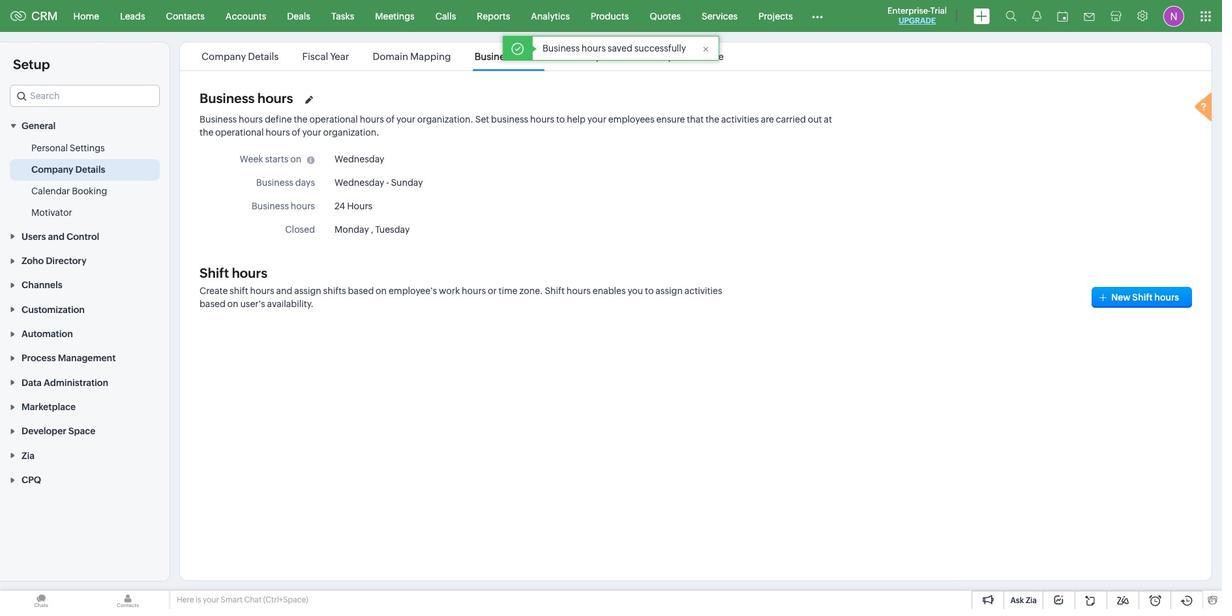 Task type: locate. For each thing, give the bounding box(es) containing it.
upgrade
[[899, 16, 936, 25]]

process management
[[22, 353, 116, 364]]

1 horizontal spatial organization.
[[417, 114, 474, 125]]

0 vertical spatial operational
[[310, 114, 358, 125]]

calendar
[[31, 186, 70, 197]]

business hours
[[475, 51, 543, 62], [200, 91, 293, 106], [252, 201, 315, 211]]

at
[[824, 114, 832, 125]]

hours left the define
[[239, 114, 263, 125]]

0 vertical spatial business hours
[[475, 51, 543, 62]]

starts
[[265, 154, 289, 164]]

calendar image
[[1057, 11, 1068, 21]]

ask
[[1011, 596, 1024, 605]]

zia up cpq
[[22, 451, 35, 461]]

1 horizontal spatial the
[[294, 114, 308, 125]]

1 wednesday from the top
[[335, 154, 384, 164]]

users
[[22, 231, 46, 242]]

create menu element
[[966, 0, 998, 32]]

zia button
[[0, 443, 170, 468]]

assign
[[294, 286, 321, 296], [656, 286, 683, 296]]

None field
[[10, 85, 160, 107]]

tuesday
[[375, 224, 410, 235]]

hours down the define
[[266, 127, 290, 138]]

hours up the define
[[258, 91, 293, 106]]

and inside create shift hours and assign shifts based on employee's work hours or time zone. shift hours enables you to assign activities based on user's availability.
[[276, 286, 292, 296]]

organization. left set
[[417, 114, 474, 125]]

crm link
[[10, 9, 58, 23]]

data administration
[[22, 378, 108, 388]]

1 vertical spatial operational
[[215, 127, 264, 138]]

2 horizontal spatial shift
[[1133, 292, 1153, 303]]

are
[[761, 114, 774, 125]]

meetings link
[[365, 0, 425, 32]]

on left employee's
[[376, 286, 387, 296]]

0 vertical spatial and
[[48, 231, 65, 242]]

2 vertical spatial on
[[227, 299, 238, 309]]

1 horizontal spatial company
[[202, 51, 246, 62]]

1 vertical spatial based
[[200, 299, 226, 309]]

analytics link
[[521, 0, 580, 32]]

signals image
[[1033, 10, 1042, 22]]

shift up create
[[200, 265, 229, 280]]

0 vertical spatial based
[[348, 286, 374, 296]]

general
[[22, 121, 56, 131]]

assign up availability.
[[294, 286, 321, 296]]

new shift hours
[[1112, 292, 1179, 303]]

developer
[[22, 426, 66, 437]]

business hours inside list
[[475, 51, 543, 62]]

1 horizontal spatial and
[[276, 286, 292, 296]]

products
[[591, 11, 629, 21]]

1 vertical spatial wednesday
[[335, 177, 384, 188]]

0 vertical spatial of
[[386, 114, 395, 125]]

here
[[177, 596, 194, 605]]

trial
[[931, 6, 947, 16]]

1 horizontal spatial to
[[645, 286, 654, 296]]

,
[[371, 224, 373, 235]]

1 vertical spatial on
[[376, 286, 387, 296]]

operational right the define
[[310, 114, 358, 125]]

company details down accounts
[[202, 51, 279, 62]]

shift inside button
[[1133, 292, 1153, 303]]

company details link
[[200, 51, 281, 62], [31, 163, 105, 176]]

fiscal year link
[[300, 51, 351, 62]]

hours up shift
[[232, 265, 268, 280]]

company up calendar
[[31, 165, 73, 175]]

shift hours
[[200, 265, 268, 280]]

hours down analytics
[[517, 51, 543, 62]]

company down accounts
[[202, 51, 246, 62]]

monday , tuesday
[[335, 224, 410, 235]]

business hours up the define
[[200, 91, 293, 106]]

crm
[[31, 9, 58, 23]]

0 horizontal spatial company
[[31, 165, 73, 175]]

search image
[[1006, 10, 1017, 22]]

wednesday
[[335, 154, 384, 164], [335, 177, 384, 188]]

details up booking
[[75, 165, 105, 175]]

company details link down accounts
[[200, 51, 281, 62]]

zia
[[22, 451, 35, 461], [1026, 596, 1037, 605]]

set
[[475, 114, 489, 125]]

developer space
[[22, 426, 96, 437]]

zoho directory
[[22, 256, 86, 266]]

based
[[348, 286, 374, 296], [200, 299, 226, 309]]

general region
[[0, 138, 170, 224]]

and right 'users'
[[48, 231, 65, 242]]

based down create
[[200, 299, 226, 309]]

contacts image
[[87, 591, 169, 609]]

fiscal
[[302, 51, 328, 62]]

0 horizontal spatial details
[[75, 165, 105, 175]]

enterprise-trial upgrade
[[888, 6, 947, 25]]

domain
[[373, 51, 408, 62]]

wednesday up wednesday - sunday
[[335, 154, 384, 164]]

saved
[[608, 43, 633, 53]]

0 vertical spatial details
[[248, 51, 279, 62]]

of down the define
[[292, 127, 301, 138]]

cpq
[[22, 475, 41, 485]]

business hours link
[[473, 51, 545, 62]]

1 horizontal spatial of
[[386, 114, 395, 125]]

company details link down personal settings on the top of the page
[[31, 163, 105, 176]]

0 horizontal spatial based
[[200, 299, 226, 309]]

and
[[48, 231, 65, 242], [276, 286, 292, 296]]

hours right business at the left
[[530, 114, 555, 125]]

operational up week
[[215, 127, 264, 138]]

1 horizontal spatial company details link
[[200, 51, 281, 62]]

company details down personal settings on the top of the page
[[31, 165, 105, 175]]

on down shift
[[227, 299, 238, 309]]

0 vertical spatial to
[[556, 114, 565, 125]]

the
[[294, 114, 308, 125], [706, 114, 720, 125], [200, 127, 213, 138]]

0 vertical spatial wednesday
[[335, 154, 384, 164]]

1 vertical spatial details
[[75, 165, 105, 175]]

channels button
[[0, 273, 170, 297]]

1 horizontal spatial details
[[248, 51, 279, 62]]

year
[[330, 51, 349, 62]]

0 vertical spatial activities
[[721, 114, 759, 125]]

1 vertical spatial business hours
[[200, 91, 293, 106]]

1 vertical spatial of
[[292, 127, 301, 138]]

calendar booking
[[31, 186, 107, 197]]

employees
[[608, 114, 655, 125]]

shift right new at the right top of page
[[1133, 292, 1153, 303]]

assign right you
[[656, 286, 683, 296]]

0 horizontal spatial assign
[[294, 286, 321, 296]]

chats image
[[0, 591, 82, 609]]

tasks
[[331, 11, 354, 21]]

0 horizontal spatial organization.
[[323, 127, 379, 138]]

company inside the general region
[[31, 165, 73, 175]]

customization button
[[0, 297, 170, 321]]

1 horizontal spatial company details
[[202, 51, 279, 62]]

help image
[[1192, 91, 1218, 126]]

your up days
[[302, 127, 321, 138]]

0 horizontal spatial on
[[227, 299, 238, 309]]

company details
[[202, 51, 279, 62], [31, 165, 105, 175]]

0 horizontal spatial to
[[556, 114, 565, 125]]

shift right zone.
[[545, 286, 565, 296]]

company details inside the general region
[[31, 165, 105, 175]]

1 horizontal spatial assign
[[656, 286, 683, 296]]

marketplace
[[22, 402, 76, 412]]

of down domain
[[386, 114, 395, 125]]

time
[[499, 286, 518, 296]]

monday
[[335, 224, 369, 235]]

0 vertical spatial zia
[[22, 451, 35, 461]]

details down accounts
[[248, 51, 279, 62]]

1 vertical spatial company
[[31, 165, 73, 175]]

hours down days
[[291, 201, 315, 211]]

1 vertical spatial activities
[[685, 286, 722, 296]]

activities inside "business hours define the operational hours of your organization. set business hours to help your employees ensure that the activities are carried out at the operational hours of your organization."
[[721, 114, 759, 125]]

2 horizontal spatial the
[[706, 114, 720, 125]]

your down domain mapping at the top of page
[[397, 114, 416, 125]]

holidays link
[[564, 51, 607, 62]]

here is your smart chat (ctrl+space)
[[177, 596, 308, 605]]

1 horizontal spatial shift
[[545, 286, 565, 296]]

on right starts
[[290, 154, 301, 164]]

0 horizontal spatial shift
[[200, 265, 229, 280]]

1 vertical spatial company details link
[[31, 163, 105, 176]]

hierarchy preference link
[[627, 51, 726, 62]]

hours right new at the right top of page
[[1155, 292, 1179, 303]]

zia inside dropdown button
[[22, 451, 35, 461]]

to right you
[[645, 286, 654, 296]]

1 vertical spatial zia
[[1026, 596, 1037, 605]]

1 vertical spatial organization.
[[323, 127, 379, 138]]

0 horizontal spatial and
[[48, 231, 65, 242]]

search element
[[998, 0, 1025, 32]]

signals element
[[1025, 0, 1050, 32]]

create
[[200, 286, 228, 296]]

user's
[[240, 299, 265, 309]]

to inside create shift hours and assign shifts based on employee's work hours or time zone. shift hours enables you to assign activities based on user's availability.
[[645, 286, 654, 296]]

preference
[[675, 51, 724, 62]]

operational
[[310, 114, 358, 125], [215, 127, 264, 138]]

motivator link
[[31, 206, 72, 219]]

business hours down business days
[[252, 201, 315, 211]]

0 vertical spatial company
[[202, 51, 246, 62]]

Search text field
[[10, 85, 159, 106]]

calls link
[[425, 0, 467, 32]]

hours
[[582, 43, 606, 53], [517, 51, 543, 62], [258, 91, 293, 106], [239, 114, 263, 125], [360, 114, 384, 125], [530, 114, 555, 125], [266, 127, 290, 138], [291, 201, 315, 211], [232, 265, 268, 280], [250, 286, 274, 296], [462, 286, 486, 296], [567, 286, 591, 296], [1155, 292, 1179, 303]]

based right shifts
[[348, 286, 374, 296]]

wednesday up hours
[[335, 177, 384, 188]]

0 horizontal spatial company details link
[[31, 163, 105, 176]]

projects
[[759, 11, 793, 21]]

and up availability.
[[276, 286, 292, 296]]

1 vertical spatial company details
[[31, 165, 105, 175]]

0 horizontal spatial company details
[[31, 165, 105, 175]]

1 vertical spatial and
[[276, 286, 292, 296]]

and inside 'dropdown button'
[[48, 231, 65, 242]]

2 vertical spatial business hours
[[252, 201, 315, 211]]

zia right ask
[[1026, 596, 1037, 605]]

business hours down reports link
[[475, 51, 543, 62]]

1 horizontal spatial based
[[348, 286, 374, 296]]

mails element
[[1076, 1, 1103, 31]]

deals
[[287, 11, 310, 21]]

shifts
[[323, 286, 346, 296]]

profile element
[[1156, 0, 1192, 32]]

organization. up wednesday - sunday
[[323, 127, 379, 138]]

2 wednesday from the top
[[335, 177, 384, 188]]

1 vertical spatial to
[[645, 286, 654, 296]]

to left help
[[556, 114, 565, 125]]

list
[[190, 42, 736, 70]]

0 horizontal spatial zia
[[22, 451, 35, 461]]

new
[[1112, 292, 1131, 303]]

0 vertical spatial on
[[290, 154, 301, 164]]



Task type: vqa. For each thing, say whether or not it's contained in the screenshot.
BACKUP
no



Task type: describe. For each thing, give the bounding box(es) containing it.
chat
[[244, 596, 262, 605]]

1 horizontal spatial operational
[[310, 114, 358, 125]]

profile image
[[1164, 6, 1185, 26]]

users and control button
[[0, 224, 170, 248]]

enterprise-
[[888, 6, 931, 16]]

mails image
[[1084, 13, 1095, 21]]

channels
[[22, 280, 62, 291]]

wednesday for wednesday
[[335, 154, 384, 164]]

home link
[[63, 0, 110, 32]]

company inside list
[[202, 51, 246, 62]]

1 horizontal spatial on
[[290, 154, 301, 164]]

week starts on
[[240, 154, 301, 164]]

list containing company details
[[190, 42, 736, 70]]

0 horizontal spatial of
[[292, 127, 301, 138]]

closed
[[285, 224, 315, 235]]

business inside "business hours define the operational hours of your organization. set business hours to help your employees ensure that the activities are carried out at the operational hours of your organization."
[[200, 114, 237, 125]]

business hours for hours
[[252, 201, 315, 211]]

hours left or
[[462, 286, 486, 296]]

home
[[73, 11, 99, 21]]

details inside the general region
[[75, 165, 105, 175]]

setup
[[13, 57, 50, 72]]

week
[[240, 154, 263, 164]]

work
[[439, 286, 460, 296]]

1 horizontal spatial zia
[[1026, 596, 1037, 605]]

create menu image
[[974, 8, 990, 24]]

0 horizontal spatial the
[[200, 127, 213, 138]]

sunday
[[391, 177, 423, 188]]

users and control
[[22, 231, 99, 242]]

hours inside the new shift hours button
[[1155, 292, 1179, 303]]

enables
[[593, 286, 626, 296]]

2 assign from the left
[[656, 286, 683, 296]]

accounts link
[[215, 0, 277, 32]]

marketplace button
[[0, 394, 170, 419]]

domain mapping
[[373, 51, 451, 62]]

developer space button
[[0, 419, 170, 443]]

reports link
[[467, 0, 521, 32]]

control
[[67, 231, 99, 242]]

successfully
[[634, 43, 686, 53]]

zoho
[[22, 256, 44, 266]]

data administration button
[[0, 370, 170, 394]]

accounts
[[226, 11, 266, 21]]

business inside list
[[475, 51, 515, 62]]

customization
[[22, 304, 85, 315]]

holidays
[[566, 51, 605, 62]]

24
[[335, 201, 345, 211]]

out
[[808, 114, 822, 125]]

zoho directory button
[[0, 248, 170, 273]]

your right help
[[588, 114, 607, 125]]

0 vertical spatial organization.
[[417, 114, 474, 125]]

quotes
[[650, 11, 681, 21]]

cpq button
[[0, 468, 170, 492]]

2 horizontal spatial on
[[376, 286, 387, 296]]

contacts
[[166, 11, 205, 21]]

leads link
[[110, 0, 156, 32]]

data
[[22, 378, 42, 388]]

to inside "business hours define the operational hours of your organization. set business hours to help your employees ensure that the activities are carried out at the operational hours of your organization."
[[556, 114, 565, 125]]

days
[[295, 177, 315, 188]]

administration
[[44, 378, 108, 388]]

personal settings link
[[31, 142, 105, 155]]

fiscal year
[[302, 51, 349, 62]]

business hours define the operational hours of your organization. set business hours to help your employees ensure that the activities are carried out at the operational hours of your organization.
[[200, 114, 832, 138]]

(ctrl+space)
[[263, 596, 308, 605]]

hours left saved
[[582, 43, 606, 53]]

new shift hours button
[[1092, 287, 1192, 308]]

that
[[687, 114, 704, 125]]

leads
[[120, 11, 145, 21]]

ask zia
[[1011, 596, 1037, 605]]

1 assign from the left
[[294, 286, 321, 296]]

0 vertical spatial company details link
[[200, 51, 281, 62]]

products link
[[580, 0, 639, 32]]

calendar booking link
[[31, 185, 107, 198]]

activities inside create shift hours and assign shifts based on employee's work hours or time zone. shift hours enables you to assign activities based on user's availability.
[[685, 286, 722, 296]]

or
[[488, 286, 497, 296]]

hours up user's
[[250, 286, 274, 296]]

hierarchy
[[629, 51, 673, 62]]

hours up wednesday - sunday
[[360, 114, 384, 125]]

projects link
[[748, 0, 804, 32]]

zone.
[[520, 286, 543, 296]]

hours left the enables
[[567, 286, 591, 296]]

quotes link
[[639, 0, 691, 32]]

management
[[58, 353, 116, 364]]

automation
[[22, 329, 73, 339]]

business hours for hours
[[200, 91, 293, 106]]

analytics
[[531, 11, 570, 21]]

calls
[[436, 11, 456, 21]]

settings
[[70, 143, 105, 154]]

booking
[[72, 186, 107, 197]]

shift inside create shift hours and assign shifts based on employee's work hours or time zone. shift hours enables you to assign activities based on user's availability.
[[545, 286, 565, 296]]

hours
[[347, 201, 373, 211]]

ensure
[[656, 114, 685, 125]]

hierarchy preference
[[629, 51, 724, 62]]

define
[[265, 114, 292, 125]]

motivator
[[31, 208, 72, 218]]

0 vertical spatial company details
[[202, 51, 279, 62]]

24 hours
[[335, 201, 373, 211]]

tasks link
[[321, 0, 365, 32]]

-
[[386, 177, 389, 188]]

wednesday - sunday
[[335, 177, 423, 188]]

0 horizontal spatial operational
[[215, 127, 264, 138]]

create shift hours and assign shifts based on employee's work hours or time zone. shift hours enables you to assign activities based on user's availability.
[[200, 286, 722, 309]]

business hours saved successfully
[[543, 43, 686, 53]]

your right is
[[203, 596, 219, 605]]

personal settings
[[31, 143, 105, 154]]

Other Modules field
[[804, 6, 832, 26]]

help
[[567, 114, 586, 125]]

you
[[628, 286, 643, 296]]

general button
[[0, 113, 170, 138]]

smart
[[221, 596, 243, 605]]

reports
[[477, 11, 510, 21]]

personal
[[31, 143, 68, 154]]

wednesday for wednesday - sunday
[[335, 177, 384, 188]]



